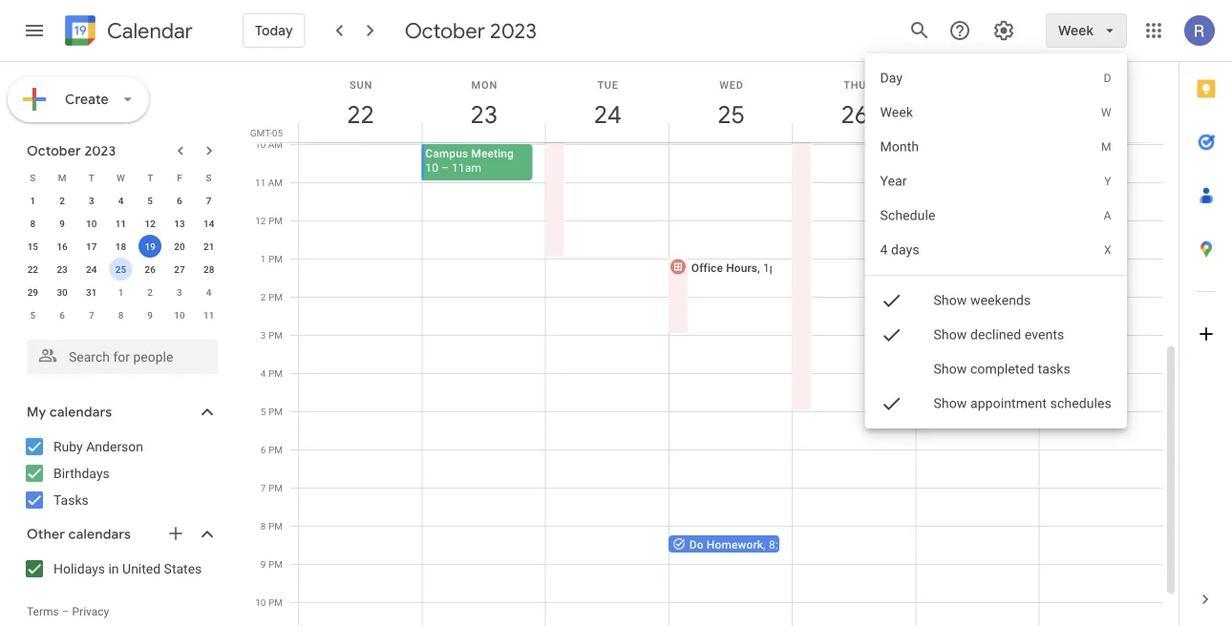 Task type: locate. For each thing, give the bounding box(es) containing it.
october 2023
[[405, 17, 537, 44], [27, 142, 116, 160]]

grid containing 22
[[245, 62, 1179, 627]]

0 vertical spatial w
[[1102, 106, 1113, 119]]

1 horizontal spatial 6
[[177, 195, 182, 206]]

appointment
[[971, 396, 1048, 412]]

main drawer image
[[23, 19, 46, 42]]

1 horizontal spatial week
[[1059, 22, 1094, 39]]

states
[[164, 562, 202, 577]]

1 up the 15 element
[[30, 195, 36, 206]]

show left appointment
[[934, 396, 968, 412]]

show completed tasks
[[934, 362, 1071, 378]]

6 for 6 pm
[[261, 444, 266, 456]]

24 down 17
[[86, 264, 97, 275]]

0 vertical spatial calendars
[[50, 404, 112, 422]]

month
[[881, 139, 920, 155]]

calendar element
[[61, 11, 193, 54]]

29 element
[[21, 281, 44, 304]]

2 down 26 element
[[148, 287, 153, 298]]

row group
[[18, 189, 224, 327]]

m for month
[[1102, 141, 1113, 154]]

w down sat
[[1102, 106, 1113, 119]]

0 horizontal spatial 12
[[145, 218, 156, 229]]

2 am from the top
[[268, 177, 283, 188]]

– right "terms"
[[62, 606, 69, 619]]

terms link
[[27, 606, 59, 619]]

10 for 10 pm
[[255, 597, 266, 609]]

0 vertical spatial 1
[[30, 195, 36, 206]]

0 vertical spatial week
[[1059, 22, 1094, 39]]

0 horizontal spatial 3
[[89, 195, 94, 206]]

1 horizontal spatial 22
[[346, 99, 373, 130]]

5 for "november 5" element
[[30, 310, 36, 321]]

0 horizontal spatial 25
[[115, 264, 126, 275]]

0 vertical spatial 2023
[[490, 17, 537, 44]]

0 vertical spatial 22
[[346, 99, 373, 130]]

11 down 10 am
[[255, 177, 266, 188]]

12 inside row
[[145, 218, 156, 229]]

pm up 8 pm on the bottom left of the page
[[269, 483, 283, 494]]

4 inside menu item
[[881, 242, 889, 258]]

8 down november 1 element
[[118, 310, 124, 321]]

10 down 9 pm at the bottom of the page
[[255, 597, 266, 609]]

check for show declined events
[[881, 324, 904, 347]]

create
[[65, 91, 109, 108]]

1 vertical spatial 2023
[[85, 142, 116, 160]]

10 inside campus meeting 10 – 11am
[[426, 161, 439, 174]]

10 pm from the top
[[269, 559, 283, 571]]

0 horizontal spatial 6
[[59, 310, 65, 321]]

day
[[881, 70, 903, 86]]

9 up 10 pm
[[261, 559, 266, 571]]

1 vertical spatial 11
[[115, 218, 126, 229]]

3 up 4 pm
[[261, 330, 266, 341]]

sun
[[350, 79, 373, 91]]

november 8 element
[[109, 304, 132, 327]]

grid
[[245, 62, 1179, 627]]

7 up 8 pm on the bottom left of the page
[[261, 483, 266, 494]]

calendars inside dropdown button
[[50, 404, 112, 422]]

20
[[174, 241, 185, 252]]

0 horizontal spatial 8
[[30, 218, 36, 229]]

4
[[118, 195, 124, 206], [881, 242, 889, 258], [206, 287, 212, 298], [261, 368, 266, 379]]

10 am
[[255, 139, 283, 150]]

0 vertical spatial ,
[[758, 261, 761, 275]]

25 cell
[[106, 258, 136, 281]]

1 check from the top
[[881, 290, 904, 313]]

2 horizontal spatial 2
[[261, 292, 266, 303]]

1 horizontal spatial 2
[[148, 287, 153, 298]]

1 vertical spatial 7
[[89, 310, 94, 321]]

check for show weekends
[[881, 290, 904, 313]]

office
[[692, 261, 724, 275]]

7 row from the top
[[18, 304, 224, 327]]

7 pm from the top
[[269, 444, 283, 456]]

check
[[881, 290, 904, 313], [881, 324, 904, 347], [881, 393, 904, 416]]

1 vertical spatial 23
[[57, 264, 68, 275]]

3 check checkbox item from the top
[[866, 387, 1128, 422]]

3 show from the top
[[934, 362, 968, 378]]

0 vertical spatial 26
[[840, 99, 868, 130]]

1 show from the top
[[934, 293, 968, 309]]

25 down "wed"
[[717, 99, 744, 130]]

0 vertical spatial am
[[268, 139, 283, 150]]

campus meeting 10 – 11am
[[426, 147, 514, 174]]

am for 11 am
[[268, 177, 283, 188]]

calendar heading
[[103, 18, 193, 44]]

05
[[272, 127, 283, 139]]

10 up 17
[[86, 218, 97, 229]]

9 for 9 pm
[[261, 559, 266, 571]]

november 10 element
[[168, 304, 191, 327]]

schedule menu item
[[866, 199, 1128, 233]]

pm up 4 pm
[[269, 330, 283, 341]]

pm for 4 pm
[[269, 368, 283, 379]]

f
[[177, 172, 182, 184]]

week
[[1059, 22, 1094, 39], [881, 105, 914, 120]]

1 am from the top
[[268, 139, 283, 150]]

5 down the 29 element
[[30, 310, 36, 321]]

1 horizontal spatial 7
[[206, 195, 212, 206]]

1 vertical spatial 26
[[145, 264, 156, 275]]

, right the office
[[758, 261, 761, 275]]

1 horizontal spatial s
[[206, 172, 212, 184]]

22
[[346, 99, 373, 130], [27, 264, 38, 275]]

9 up 16 'element'
[[59, 218, 65, 229]]

m inside month menu item
[[1102, 141, 1113, 154]]

8 up the 15 element
[[30, 218, 36, 229]]

2 vertical spatial check
[[881, 393, 904, 416]]

10 down november 3 element
[[174, 310, 185, 321]]

4 for 4 days
[[881, 242, 889, 258]]

pm down 9 pm at the bottom of the page
[[269, 597, 283, 609]]

week up month
[[881, 105, 914, 120]]

10 for november 10 "element"
[[174, 310, 185, 321]]

y
[[1105, 175, 1113, 188]]

4 days menu item
[[866, 233, 1128, 268]]

mon 23
[[470, 79, 498, 130]]

october 2023 down the create dropdown button
[[27, 142, 116, 160]]

6 inside november 6 element
[[59, 310, 65, 321]]

1 horizontal spatial 9
[[148, 310, 153, 321]]

1 vertical spatial –
[[62, 606, 69, 619]]

11am
[[452, 161, 482, 174]]

2 for november 2 element
[[148, 287, 153, 298]]

9 inside grid
[[261, 559, 266, 571]]

pm up '5 pm'
[[269, 368, 283, 379]]

2 vertical spatial 7
[[261, 483, 266, 494]]

0 vertical spatial 24
[[593, 99, 621, 130]]

, left 8:15pm
[[764, 539, 766, 552]]

other calendars
[[27, 527, 131, 544]]

1 vertical spatial week
[[881, 105, 914, 120]]

pm up 1 pm
[[269, 215, 283, 227]]

october
[[405, 17, 486, 44], [27, 142, 81, 160]]

show completed tasks checkbox item
[[866, 298, 1128, 442]]

1 vertical spatial 24
[[86, 264, 97, 275]]

am up 12 pm on the left of page
[[268, 177, 283, 188]]

11 down november 4 'element'
[[204, 310, 214, 321]]

22 link
[[339, 93, 383, 137]]

1 down 25 element on the top of page
[[118, 287, 124, 298]]

9 inside "element"
[[148, 310, 153, 321]]

31 element
[[80, 281, 103, 304]]

2 check from the top
[[881, 324, 904, 347]]

4 left days on the right of the page
[[881, 242, 889, 258]]

2 for 2 pm
[[261, 292, 266, 303]]

9 down november 2 element
[[148, 310, 153, 321]]

0 horizontal spatial 5
[[30, 310, 36, 321]]

24
[[593, 99, 621, 130], [86, 264, 97, 275]]

10 inside "element"
[[174, 310, 185, 321]]

24 element
[[80, 258, 103, 281]]

pm down 1 pm
[[269, 292, 283, 303]]

0 horizontal spatial 9
[[59, 218, 65, 229]]

6 pm from the top
[[269, 406, 283, 418]]

check checkbox item down show completed tasks
[[866, 387, 1128, 422]]

do
[[690, 539, 704, 552]]

27
[[174, 264, 185, 275]]

15
[[27, 241, 38, 252]]

tue
[[598, 79, 619, 91]]

week button
[[1047, 8, 1128, 54]]

7 for 7 pm
[[261, 483, 266, 494]]

13
[[174, 218, 185, 229]]

8
[[30, 218, 36, 229], [118, 310, 124, 321], [261, 521, 266, 532]]

t left f
[[147, 172, 153, 184]]

october up mon
[[405, 17, 486, 44]]

am for 10 am
[[268, 139, 283, 150]]

1 inside grid
[[261, 253, 266, 265]]

2 vertical spatial 5
[[261, 406, 266, 418]]

3 up 10 element
[[89, 195, 94, 206]]

m up y
[[1102, 141, 1113, 154]]

8 inside grid
[[261, 521, 266, 532]]

3 row from the top
[[18, 212, 224, 235]]

3 check from the top
[[881, 393, 904, 416]]

1 vertical spatial 25
[[115, 264, 126, 275]]

w inside row
[[117, 172, 125, 184]]

1 vertical spatial ,
[[764, 539, 766, 552]]

check checkbox item
[[866, 284, 1128, 318], [866, 318, 1128, 353], [866, 387, 1128, 422]]

pm up 2 pm
[[269, 253, 283, 265]]

1 vertical spatial 3
[[177, 287, 182, 298]]

1 horizontal spatial m
[[1102, 141, 1113, 154]]

3 pm
[[261, 330, 283, 341]]

pm
[[269, 215, 283, 227], [269, 253, 283, 265], [269, 292, 283, 303], [269, 330, 283, 341], [269, 368, 283, 379], [269, 406, 283, 418], [269, 444, 283, 456], [269, 483, 283, 494], [269, 521, 283, 532], [269, 559, 283, 571], [269, 597, 283, 609]]

25 element
[[109, 258, 132, 281]]

1 horizontal spatial t
[[147, 172, 153, 184]]

2 horizontal spatial 8
[[261, 521, 266, 532]]

26 down 19
[[145, 264, 156, 275]]

calendars inside "dropdown button"
[[68, 527, 131, 544]]

4 row from the top
[[18, 235, 224, 258]]

5 pm
[[261, 406, 283, 418]]

1 vertical spatial 9
[[148, 310, 153, 321]]

4 up november 11 element
[[206, 287, 212, 298]]

menu
[[866, 54, 1128, 442]]

6 inside grid
[[261, 444, 266, 456]]

my calendars
[[27, 404, 112, 422]]

4 for 4 pm
[[261, 368, 266, 379]]

0 horizontal spatial 26
[[145, 264, 156, 275]]

2023 up mon
[[490, 17, 537, 44]]

21 element
[[197, 235, 220, 258]]

column header
[[916, 62, 1041, 142]]

calendars up in
[[68, 527, 131, 544]]

1 horizontal spatial 26
[[840, 99, 868, 130]]

october down the create dropdown button
[[27, 142, 81, 160]]

1 row from the top
[[18, 166, 224, 189]]

0 horizontal spatial 2023
[[85, 142, 116, 160]]

4 for november 4 'element'
[[206, 287, 212, 298]]

7 for november 7 element
[[89, 310, 94, 321]]

10 for 10 element
[[86, 218, 97, 229]]

pm for 3 pm
[[269, 330, 283, 341]]

4 inside 'element'
[[206, 287, 212, 298]]

show
[[934, 293, 968, 309], [934, 327, 968, 343], [934, 362, 968, 378], [934, 396, 968, 412]]

october 2023 up mon
[[405, 17, 537, 44]]

check checkbox item up declined
[[866, 284, 1128, 318]]

0 horizontal spatial 1
[[30, 195, 36, 206]]

7
[[206, 195, 212, 206], [89, 310, 94, 321], [261, 483, 266, 494]]

2 down 1 pm
[[261, 292, 266, 303]]

week up sat
[[1059, 22, 1094, 39]]

add other calendars image
[[166, 525, 185, 544]]

month menu item
[[866, 130, 1128, 164]]

0 horizontal spatial m
[[58, 172, 66, 184]]

24 inside "element"
[[86, 264, 97, 275]]

8 pm
[[261, 521, 283, 532]]

ruby
[[54, 439, 83, 455]]

8 up 9 pm at the bottom of the page
[[261, 521, 266, 532]]

1 horizontal spatial 5
[[148, 195, 153, 206]]

schedules
[[1051, 396, 1113, 412]]

22 down sun
[[346, 99, 373, 130]]

22 column header
[[298, 62, 423, 142]]

1 horizontal spatial 8
[[118, 310, 124, 321]]

2 horizontal spatial 7
[[261, 483, 266, 494]]

pm for 5 pm
[[269, 406, 283, 418]]

None search field
[[0, 333, 237, 375]]

4 up 11 element
[[118, 195, 124, 206]]

pm down 8 pm on the bottom left of the page
[[269, 559, 283, 571]]

10 down campus
[[426, 161, 439, 174]]

1 horizontal spatial 3
[[177, 287, 182, 298]]

5 pm from the top
[[269, 368, 283, 379]]

m
[[1102, 141, 1113, 154], [58, 172, 66, 184]]

2 horizontal spatial 9
[[261, 559, 266, 571]]

1 horizontal spatial w
[[1102, 106, 1113, 119]]

pm up 9 pm at the bottom of the page
[[269, 521, 283, 532]]

0 horizontal spatial 24
[[86, 264, 97, 275]]

row containing 22
[[18, 258, 224, 281]]

22 up 29 at the top
[[27, 264, 38, 275]]

1 pm
[[261, 253, 283, 265]]

check checkbox item up show completed tasks
[[866, 318, 1128, 353]]

24 column header
[[545, 62, 670, 142]]

24 link
[[586, 93, 630, 137]]

2 show from the top
[[934, 327, 968, 343]]

23 element
[[51, 258, 74, 281]]

united
[[122, 562, 161, 577]]

m inside row
[[58, 172, 66, 184]]

11
[[255, 177, 266, 188], [115, 218, 126, 229], [204, 310, 214, 321]]

0 horizontal spatial 11
[[115, 218, 126, 229]]

show left declined
[[934, 327, 968, 343]]

create button
[[8, 76, 149, 122]]

1 inside november 1 element
[[118, 287, 124, 298]]

4 up '5 pm'
[[261, 368, 266, 379]]

1 pm from the top
[[269, 215, 283, 227]]

4 pm from the top
[[269, 330, 283, 341]]

23 down mon
[[470, 99, 497, 130]]

a
[[1105, 209, 1113, 223]]

november 11 element
[[197, 304, 220, 327]]

0 vertical spatial 11
[[255, 177, 266, 188]]

w up 11 element
[[117, 172, 125, 184]]

hours
[[727, 261, 758, 275]]

row containing 15
[[18, 235, 224, 258]]

0 vertical spatial october 2023
[[405, 17, 537, 44]]

1 horizontal spatial 23
[[470, 99, 497, 130]]

show inside show completed tasks checkbox item
[[934, 362, 968, 378]]

1 horizontal spatial 24
[[593, 99, 621, 130]]

1 horizontal spatial 12
[[255, 215, 266, 227]]

0 vertical spatial check
[[881, 290, 904, 313]]

2023 down create
[[85, 142, 116, 160]]

sat column header
[[1040, 62, 1164, 142]]

pm up the 6 pm
[[269, 406, 283, 418]]

2 horizontal spatial 11
[[255, 177, 266, 188]]

10
[[255, 139, 266, 150], [426, 161, 439, 174], [86, 218, 97, 229], [174, 310, 185, 321], [255, 597, 266, 609]]

1 s from the left
[[30, 172, 36, 184]]

24 down tue
[[593, 99, 621, 130]]

7 pm
[[261, 483, 283, 494]]

5 inside grid
[[261, 406, 266, 418]]

5 row from the top
[[18, 258, 224, 281]]

0 horizontal spatial 22
[[27, 264, 38, 275]]

1 vertical spatial 6
[[59, 310, 65, 321]]

–
[[442, 161, 449, 174], [62, 606, 69, 619]]

1 vertical spatial 8
[[118, 310, 124, 321]]

19, today element
[[139, 235, 162, 258]]

,
[[758, 261, 761, 275], [764, 539, 766, 552]]

day menu item
[[866, 61, 1128, 96]]

0 horizontal spatial week
[[881, 105, 914, 120]]

2 horizontal spatial 5
[[261, 406, 266, 418]]

9
[[59, 218, 65, 229], [148, 310, 153, 321], [261, 559, 266, 571]]

0 vertical spatial 23
[[470, 99, 497, 130]]

1 down 12 pm on the left of page
[[261, 253, 266, 265]]

2 up 16 'element'
[[59, 195, 65, 206]]

23 up 30
[[57, 264, 68, 275]]

s
[[30, 172, 36, 184], [206, 172, 212, 184]]

0 horizontal spatial ,
[[758, 261, 761, 275]]

2 vertical spatial 1
[[118, 287, 124, 298]]

pm up 7 pm
[[269, 444, 283, 456]]

row containing s
[[18, 166, 224, 189]]

4 show from the top
[[934, 396, 968, 412]]

1 vertical spatial 1
[[261, 253, 266, 265]]

6 up 13 element
[[177, 195, 182, 206]]

12 inside grid
[[255, 215, 266, 227]]

0 horizontal spatial october
[[27, 142, 81, 160]]

menu containing check
[[866, 54, 1128, 442]]

9 pm from the top
[[269, 521, 283, 532]]

0 horizontal spatial s
[[30, 172, 36, 184]]

2 vertical spatial 8
[[261, 521, 266, 532]]

9 pm
[[261, 559, 283, 571]]

17 element
[[80, 235, 103, 258]]

30
[[57, 287, 68, 298]]

november 4 element
[[197, 281, 220, 304]]

show for show declined events
[[934, 327, 968, 343]]

0 vertical spatial 3
[[89, 195, 94, 206]]

wed
[[720, 79, 744, 91]]

3 down 27 element
[[177, 287, 182, 298]]

0 horizontal spatial 23
[[57, 264, 68, 275]]

row
[[18, 166, 224, 189], [18, 189, 224, 212], [18, 212, 224, 235], [18, 235, 224, 258], [18, 258, 224, 281], [18, 281, 224, 304], [18, 304, 224, 327]]

5 up 12 element
[[148, 195, 153, 206]]

8 for november 8 element
[[118, 310, 124, 321]]

november 1 element
[[109, 281, 132, 304]]

1 horizontal spatial 1
[[118, 287, 124, 298]]

17
[[86, 241, 97, 252]]

12 element
[[139, 212, 162, 235]]

16
[[57, 241, 68, 252]]

8 for 8 pm
[[261, 521, 266, 532]]

calendars for other calendars
[[68, 527, 131, 544]]

1 vertical spatial check
[[881, 324, 904, 347]]

11 inside grid
[[255, 177, 266, 188]]

26 down thu
[[840, 99, 868, 130]]

10 element
[[80, 212, 103, 235]]

show left weekends
[[934, 293, 968, 309]]

0 vertical spatial 8
[[30, 218, 36, 229]]

12 up 19
[[145, 218, 156, 229]]

2 vertical spatial 11
[[204, 310, 214, 321]]

0 horizontal spatial october 2023
[[27, 142, 116, 160]]

8 pm from the top
[[269, 483, 283, 494]]

29
[[27, 287, 38, 298]]

5
[[148, 195, 153, 206], [30, 310, 36, 321], [261, 406, 266, 418]]

6 up 7 pm
[[261, 444, 266, 456]]

1 vertical spatial w
[[117, 172, 125, 184]]

1 horizontal spatial 25
[[717, 99, 744, 130]]

am
[[268, 139, 283, 150], [268, 177, 283, 188]]

m up 16 'element'
[[58, 172, 66, 184]]

settings menu image
[[993, 19, 1016, 42]]

thu
[[844, 79, 867, 91]]

6 down 30 element
[[59, 310, 65, 321]]

– down campus
[[442, 161, 449, 174]]

0 vertical spatial m
[[1102, 141, 1113, 154]]

in
[[108, 562, 119, 577]]

3 for 3 pm
[[261, 330, 266, 341]]

meeting
[[472, 147, 514, 160]]

10 left 05
[[255, 139, 266, 150]]

am up 11 am
[[268, 139, 283, 150]]

2 row from the top
[[18, 189, 224, 212]]

november 6 element
[[51, 304, 74, 327]]

0 horizontal spatial 7
[[89, 310, 94, 321]]

2 horizontal spatial 6
[[261, 444, 266, 456]]

27 element
[[168, 258, 191, 281]]

pm for 12 pm
[[269, 215, 283, 227]]

1 vertical spatial 22
[[27, 264, 38, 275]]

20 element
[[168, 235, 191, 258]]

row containing 5
[[18, 304, 224, 327]]

5 up the 6 pm
[[261, 406, 266, 418]]

3 pm from the top
[[269, 292, 283, 303]]

26 column header
[[793, 62, 917, 142]]

show left completed
[[934, 362, 968, 378]]

1 horizontal spatial october
[[405, 17, 486, 44]]

s right f
[[206, 172, 212, 184]]

2 pm from the top
[[269, 253, 283, 265]]

11 up '18'
[[115, 218, 126, 229]]

0 horizontal spatial t
[[89, 172, 94, 184]]

12 down 11 am
[[255, 215, 266, 227]]

s up the 15 element
[[30, 172, 36, 184]]

6 row from the top
[[18, 281, 224, 304]]

28 element
[[197, 258, 220, 281]]

10 for 10 am
[[255, 139, 266, 150]]

7 up 14 element
[[206, 195, 212, 206]]

, for do homework
[[764, 539, 766, 552]]

30 element
[[51, 281, 74, 304]]

11 pm from the top
[[269, 597, 283, 609]]

2023
[[490, 17, 537, 44], [85, 142, 116, 160]]

1 vertical spatial october 2023
[[27, 142, 116, 160]]

25 down '18'
[[115, 264, 126, 275]]

pm for 2 pm
[[269, 292, 283, 303]]

7 down the 31 element
[[89, 310, 94, 321]]

show for show weekends
[[934, 293, 968, 309]]

calendars up ruby in the left bottom of the page
[[50, 404, 112, 422]]

t up 10 element
[[89, 172, 94, 184]]

tab list
[[1180, 62, 1233, 573]]

1 vertical spatial am
[[268, 177, 283, 188]]



Task type: vqa. For each thing, say whether or not it's contained in the screenshot.
the 15 in 15 element
no



Task type: describe. For each thing, give the bounding box(es) containing it.
19
[[145, 241, 156, 252]]

pm for 8 pm
[[269, 521, 283, 532]]

do homework , 8:15pm
[[690, 539, 809, 552]]

25 inside 25 element
[[115, 264, 126, 275]]

1 horizontal spatial october 2023
[[405, 17, 537, 44]]

0 vertical spatial 9
[[59, 218, 65, 229]]

31
[[86, 287, 97, 298]]

events
[[1026, 327, 1065, 343]]

october 2023 grid
[[18, 166, 224, 327]]

Search for people text field
[[38, 340, 206, 375]]

other calendars button
[[4, 520, 237, 551]]

pm for 6 pm
[[269, 444, 283, 456]]

november 7 element
[[80, 304, 103, 327]]

w inside menu item
[[1102, 106, 1113, 119]]

1 for 1 pm
[[261, 253, 266, 265]]

mon
[[472, 79, 498, 91]]

21
[[204, 241, 214, 252]]

office hours ,
[[692, 261, 764, 275]]

week menu item
[[866, 96, 1128, 130]]

15 element
[[21, 235, 44, 258]]

1 for november 1 element
[[118, 287, 124, 298]]

my calendars list
[[4, 432, 237, 516]]

november 5 element
[[21, 304, 44, 327]]

28
[[204, 264, 214, 275]]

check for show appointment schedules
[[881, 393, 904, 416]]

campus
[[426, 147, 469, 160]]

1 horizontal spatial 2023
[[490, 17, 537, 44]]

11 for 11 am
[[255, 177, 266, 188]]

0 horizontal spatial 2
[[59, 195, 65, 206]]

holidays
[[54, 562, 105, 577]]

holidays in united states
[[54, 562, 202, 577]]

declined
[[971, 327, 1022, 343]]

week inside week menu item
[[881, 105, 914, 120]]

2 check checkbox item from the top
[[866, 318, 1128, 353]]

23 link
[[463, 93, 507, 137]]

25 link
[[710, 93, 754, 137]]

show appointment schedules
[[934, 396, 1113, 412]]

10 pm
[[255, 597, 283, 609]]

year
[[881, 173, 908, 189]]

4 pm
[[261, 368, 283, 379]]

0 vertical spatial 6
[[177, 195, 182, 206]]

terms
[[27, 606, 59, 619]]

1 t from the left
[[89, 172, 94, 184]]

16 element
[[51, 235, 74, 258]]

homework
[[707, 539, 764, 552]]

12 pm
[[255, 215, 283, 227]]

ruby anderson
[[54, 439, 143, 455]]

privacy
[[72, 606, 109, 619]]

25 inside the 'wed 25'
[[717, 99, 744, 130]]

18
[[115, 241, 126, 252]]

completed
[[971, 362, 1035, 378]]

24 inside column header
[[593, 99, 621, 130]]

11 for november 11 element
[[204, 310, 214, 321]]

show weekends
[[934, 293, 1032, 309]]

d
[[1105, 72, 1113, 85]]

23 inside 'element'
[[57, 264, 68, 275]]

23 column header
[[422, 62, 546, 142]]

row group containing 1
[[18, 189, 224, 327]]

13 element
[[168, 212, 191, 235]]

today
[[255, 22, 293, 39]]

2 s from the left
[[206, 172, 212, 184]]

year menu item
[[866, 164, 1128, 199]]

tasks
[[54, 493, 89, 508]]

thu 26
[[840, 79, 868, 130]]

6 for november 6 element
[[59, 310, 65, 321]]

show for show completed tasks
[[934, 362, 968, 378]]

schedule
[[881, 208, 936, 224]]

26 element
[[139, 258, 162, 281]]

show for show appointment schedules
[[934, 396, 968, 412]]

weekends
[[971, 293, 1032, 309]]

26 inside row
[[145, 264, 156, 275]]

8:15pm
[[769, 539, 809, 552]]

gmt-
[[250, 127, 272, 139]]

show declined events
[[934, 327, 1065, 343]]

23 inside mon 23
[[470, 99, 497, 130]]

0 vertical spatial 5
[[148, 195, 153, 206]]

anderson
[[86, 439, 143, 455]]

pm for 10 pm
[[269, 597, 283, 609]]

pm for 9 pm
[[269, 559, 283, 571]]

week inside 'week' "dropdown button"
[[1059, 22, 1094, 39]]

26 inside "column header"
[[840, 99, 868, 130]]

14
[[204, 218, 214, 229]]

9 for november 9 "element"
[[148, 310, 153, 321]]

0 vertical spatial october
[[405, 17, 486, 44]]

wed 25
[[717, 79, 744, 130]]

row containing 8
[[18, 212, 224, 235]]

row containing 1
[[18, 189, 224, 212]]

5 for 5 pm
[[261, 406, 266, 418]]

25 column header
[[669, 62, 793, 142]]

tue 24
[[593, 79, 621, 130]]

12 for 12
[[145, 218, 156, 229]]

0 horizontal spatial –
[[62, 606, 69, 619]]

26 link
[[833, 93, 877, 137]]

gmt-05
[[250, 127, 283, 139]]

12 for 12 pm
[[255, 215, 266, 227]]

tasks
[[1039, 362, 1071, 378]]

pm for 1 pm
[[269, 253, 283, 265]]

3 for november 3 element
[[177, 287, 182, 298]]

6 pm
[[261, 444, 283, 456]]

1 check checkbox item from the top
[[866, 284, 1128, 318]]

0 vertical spatial 7
[[206, 195, 212, 206]]

m for s
[[58, 172, 66, 184]]

november 9 element
[[139, 304, 162, 327]]

my
[[27, 404, 46, 422]]

terms – privacy
[[27, 606, 109, 619]]

row containing 29
[[18, 281, 224, 304]]

22 inside 'element'
[[27, 264, 38, 275]]

11 for 11 element
[[115, 218, 126, 229]]

11 element
[[109, 212, 132, 235]]

sat
[[1092, 79, 1113, 91]]

19 cell
[[136, 235, 165, 258]]

18 element
[[109, 235, 132, 258]]

other
[[27, 527, 65, 544]]

november 2 element
[[139, 281, 162, 304]]

22 inside column header
[[346, 99, 373, 130]]

– inside campus meeting 10 – 11am
[[442, 161, 449, 174]]

sun 22
[[346, 79, 373, 130]]

birthdays
[[54, 466, 110, 482]]

november 3 element
[[168, 281, 191, 304]]

calendar
[[107, 18, 193, 44]]

my calendars button
[[4, 398, 237, 428]]

2 t from the left
[[147, 172, 153, 184]]

4 days
[[881, 242, 920, 258]]

22 element
[[21, 258, 44, 281]]

calendars for my calendars
[[50, 404, 112, 422]]

, for office hours
[[758, 261, 761, 275]]

x
[[1105, 244, 1113, 257]]

2 pm
[[261, 292, 283, 303]]

11 am
[[255, 177, 283, 188]]

pm for 7 pm
[[269, 483, 283, 494]]

14 element
[[197, 212, 220, 235]]

privacy link
[[72, 606, 109, 619]]



